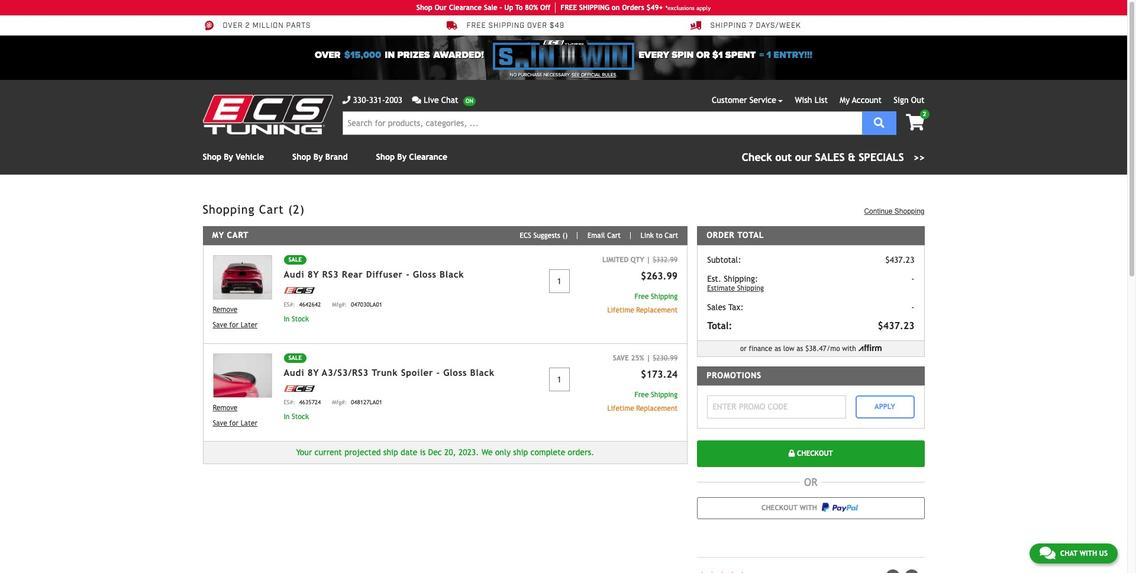 Task type: describe. For each thing, give the bounding box(es) containing it.
shipping down $173.24
[[651, 390, 678, 399]]

sale for $263.99
[[289, 256, 302, 263]]

subtotal:
[[708, 255, 742, 265]]

shipping
[[489, 21, 525, 30]]

shop by vehicle link
[[203, 152, 264, 162]]

previous slide image
[[886, 569, 900, 573]]

limited
[[603, 256, 629, 264]]

apply
[[875, 403, 896, 411]]

or for or finance as low as $ 38.47 /mo with
[[741, 344, 747, 353]]

link to cart
[[641, 231, 679, 240]]

entry!!!
[[774, 49, 813, 61]]

0 horizontal spatial or
[[697, 49, 710, 61]]

2 inside "link"
[[245, 21, 250, 30]]

es#: 4635724
[[284, 399, 321, 406]]

phone image
[[343, 96, 351, 104]]

$332.99
[[653, 256, 678, 264]]

shop by brand link
[[293, 152, 348, 162]]

order total
[[707, 230, 764, 240]]

cart right to at right top
[[665, 231, 679, 240]]

remove link for $263.99
[[213, 304, 272, 315]]

audi 8y a3/s3/rs3 trunk spoiler - gloss black
[[284, 367, 495, 377]]

black for $263.99
[[440, 269, 464, 279]]

sign out link
[[894, 95, 925, 105]]

Search text field
[[343, 111, 862, 135]]

8y for $173.24
[[308, 367, 319, 377]]

live chat
[[424, 95, 459, 105]]

continue shopping
[[865, 207, 925, 216]]

over
[[527, 21, 548, 30]]

1 as from the left
[[775, 344, 782, 353]]

( for )
[[563, 231, 565, 240]]

over 2 million parts link
[[203, 20, 311, 31]]

gloss for $263.99
[[413, 269, 437, 279]]

current
[[315, 448, 342, 457]]

$49
[[550, 21, 565, 30]]

audi 8y a3/s3/rs3 trunk spoiler - gloss black image
[[213, 353, 272, 398]]

or for or
[[805, 476, 818, 488]]

remove link for $173.24
[[213, 403, 272, 413]]

&
[[848, 151, 856, 163]]

1 horizontal spatial chat
[[1061, 549, 1078, 558]]

parts
[[286, 21, 311, 30]]

to
[[516, 4, 523, 12]]

clearance for our
[[449, 4, 482, 12]]

link
[[641, 231, 654, 240]]

with for chat with us
[[1080, 549, 1098, 558]]

checkout button
[[698, 440, 925, 467]]

shop by clearance link
[[376, 152, 448, 162]]

audi 8y rs3 rear diffuser - gloss black image
[[213, 255, 272, 300]]

ecs tuning image
[[203, 95, 333, 134]]

rules
[[602, 72, 617, 78]]

estimate shipping link
[[708, 283, 863, 293]]

wish list
[[795, 95, 828, 105]]

$263.99
[[641, 270, 678, 282]]

lock image
[[789, 450, 795, 457]]

days/week
[[756, 21, 802, 30]]

shop our clearance sale - up to 80% off link
[[417, 2, 556, 13]]

customer
[[712, 95, 747, 105]]

free shipping lifetime replacement for $263.99
[[608, 292, 678, 314]]

search image
[[874, 117, 885, 128]]

| for $263.99
[[647, 256, 651, 264]]

( for 2
[[288, 202, 293, 216]]

trunk
[[372, 367, 398, 377]]

purchase
[[518, 72, 543, 78]]

save for later for $263.99
[[213, 321, 258, 329]]

mfg#: 047030la01
[[332, 301, 382, 308]]

$49+
[[647, 4, 663, 12]]

es#: for $263.99
[[284, 301, 295, 308]]

cart for shopping
[[259, 202, 284, 216]]

to
[[656, 231, 663, 240]]

sales & specials link
[[742, 149, 925, 165]]

sale for $173.24
[[289, 354, 302, 361]]

sales for sales & specials
[[816, 151, 845, 163]]

free shipping over $49 link
[[447, 20, 565, 31]]

over for over 2 million parts
[[223, 21, 243, 30]]

save for $173.24
[[213, 419, 227, 427]]

audi 8y rs3 rear diffuser - gloss black link
[[284, 269, 464, 279]]

shop for shop by clearance
[[376, 152, 395, 162]]

for for $173.24
[[229, 419, 239, 427]]

email cart
[[588, 231, 621, 240]]

spent
[[726, 49, 756, 61]]

7
[[750, 21, 754, 30]]

continue shopping link
[[865, 206, 925, 217]]

apply
[[697, 4, 711, 11]]

estimate
[[708, 284, 735, 292]]

8y for $263.99
[[308, 269, 319, 279]]

audi 8y rs3 rear diffuser - gloss black
[[284, 269, 464, 279]]

my cart
[[212, 230, 249, 240]]

2 as from the left
[[797, 344, 804, 353]]

us
[[1100, 549, 1108, 558]]

checkout for checkout with
[[762, 504, 798, 512]]

see
[[572, 72, 580, 78]]

shipping inside est. shipping: estimate shipping
[[738, 284, 764, 292]]

es#: for $173.24
[[284, 399, 295, 406]]

1 horizontal spatial shopping
[[895, 207, 925, 216]]

1 vertical spatial $437.23
[[878, 320, 915, 331]]

lifetime for $263.99
[[608, 306, 635, 314]]

email cart link
[[578, 231, 631, 240]]

in for $173.24
[[284, 413, 290, 421]]

save for later link for $263.99
[[213, 320, 272, 331]]

shop for shop our clearance sale - up to 80% off
[[417, 4, 433, 12]]

apply button
[[856, 395, 915, 418]]

off
[[541, 4, 551, 12]]

sales for sales tax:
[[708, 302, 726, 312]]

continue
[[865, 207, 893, 216]]

shop by clearance
[[376, 152, 448, 162]]

later for $173.24
[[241, 419, 258, 427]]

047030la01
[[351, 301, 382, 308]]

date
[[401, 448, 418, 457]]

million
[[253, 21, 284, 30]]

brand
[[326, 152, 348, 162]]

sign out
[[894, 95, 925, 105]]

specials
[[859, 151, 905, 163]]

.
[[617, 72, 618, 78]]

on
[[612, 4, 620, 12]]

sales & specials
[[816, 151, 905, 163]]

shop by brand
[[293, 152, 348, 162]]

free shipping lifetime replacement for $173.24
[[608, 390, 678, 412]]

over for over $15,000 in prizes
[[315, 49, 341, 61]]

mfg#: 048127la01
[[332, 399, 382, 406]]

330-
[[353, 95, 369, 105]]

$230.99
[[653, 354, 678, 362]]

80%
[[525, 4, 538, 12]]

shop for shop by vehicle
[[203, 152, 221, 162]]

2003
[[385, 95, 403, 105]]

shipping down $263.99
[[651, 292, 678, 301]]

order
[[707, 230, 735, 240]]

save for $263.99
[[213, 321, 227, 329]]



Task type: vqa. For each thing, say whether or not it's contained in the screenshot.
Will
no



Task type: locate. For each thing, give the bounding box(es) containing it.
1 vertical spatial stock
[[292, 413, 309, 421]]

or
[[697, 49, 710, 61], [741, 344, 747, 353], [805, 476, 818, 488]]

remove for $173.24
[[213, 404, 238, 412]]

0 vertical spatial checkout
[[795, 449, 834, 458]]

stock down es#: 4642642
[[292, 315, 309, 323]]

2 stock from the top
[[292, 413, 309, 421]]

1 by from the left
[[224, 152, 233, 162]]

1 lifetime from the top
[[608, 306, 635, 314]]

0 vertical spatial free
[[467, 21, 486, 30]]

330-331-2003 link
[[343, 94, 403, 107]]

0 vertical spatial 2
[[245, 21, 250, 30]]

0 horizontal spatial 2
[[245, 21, 250, 30]]

free down $263.99
[[635, 292, 649, 301]]

$437.23 up affirm icon
[[878, 320, 915, 331]]

/mo
[[827, 344, 840, 353]]

1 vertical spatial black
[[470, 367, 495, 377]]

ecs image up the es#: 4635724
[[284, 385, 315, 392]]

shopping up my cart on the left top of page
[[203, 202, 255, 216]]

8y left rs3
[[308, 269, 319, 279]]

ecs image
[[284, 287, 315, 294], [284, 385, 315, 392]]

ecs image for $173.24
[[284, 385, 315, 392]]

by left brand
[[314, 152, 323, 162]]

2 8y from the top
[[308, 367, 319, 377]]

shop right brand
[[376, 152, 395, 162]]

next slide image
[[905, 569, 919, 573]]

we
[[482, 448, 493, 457]]

sale up the es#: 4635724
[[289, 354, 302, 361]]

1 vertical spatial free shipping lifetime replacement
[[608, 390, 678, 412]]

1 vertical spatial es#:
[[284, 399, 295, 406]]

0 vertical spatial ecs image
[[284, 287, 315, 294]]

1 horizontal spatial clearance
[[449, 4, 482, 12]]

shop for shop by brand
[[293, 152, 311, 162]]

) right suggests
[[565, 231, 568, 240]]

1 8y from the top
[[308, 269, 319, 279]]

1 vertical spatial )
[[565, 231, 568, 240]]

replacement for $263.99
[[637, 306, 678, 314]]

low
[[784, 344, 795, 353]]

8y
[[308, 269, 319, 279], [308, 367, 319, 377]]

later for $263.99
[[241, 321, 258, 329]]

1 es#: from the top
[[284, 301, 295, 308]]

2
[[245, 21, 250, 30], [923, 111, 927, 117], [293, 202, 300, 216]]

1 vertical spatial for
[[229, 419, 239, 427]]

lifetime down the limited
[[608, 306, 635, 314]]

shipping left 7
[[711, 21, 747, 30]]

2 horizontal spatial 2
[[923, 111, 927, 117]]

with inside button
[[800, 504, 818, 512]]

1 vertical spatial save for later
[[213, 419, 258, 427]]

ecs suggests ( )
[[520, 231, 568, 240]]

comments image left live
[[412, 96, 422, 104]]

shopping cart ( 2 )
[[203, 202, 305, 216]]

1 for from the top
[[229, 321, 239, 329]]

clearance down live
[[409, 152, 448, 162]]

gloss right spoiler
[[444, 367, 467, 377]]

dec
[[428, 448, 442, 457]]

tax:
[[729, 302, 744, 312]]

1 vertical spatial sale
[[289, 256, 302, 263]]

1 remove link from the top
[[213, 304, 272, 315]]

in stock down es#: 4642642
[[284, 315, 309, 323]]

live chat link
[[412, 94, 476, 107]]

0 vertical spatial stock
[[292, 315, 309, 323]]

in stock for $263.99
[[284, 315, 309, 323]]

audi for $173.24
[[284, 367, 305, 377]]

0 vertical spatial remove
[[213, 306, 238, 314]]

0 vertical spatial audi
[[284, 269, 305, 279]]

later down audi 8y rs3 rear diffuser - gloss black image
[[241, 321, 258, 329]]

wish
[[795, 95, 813, 105]]

1 vertical spatial in
[[284, 413, 290, 421]]

2 ship from the left
[[513, 448, 528, 457]]

service
[[750, 95, 777, 105]]

out
[[912, 95, 925, 105]]

1 mfg#: from the top
[[332, 301, 347, 308]]

2 save for later link from the top
[[213, 418, 272, 429]]

*exclusions apply link
[[666, 3, 711, 12]]

3 by from the left
[[397, 152, 407, 162]]

qty
[[631, 256, 645, 264]]

a3/s3/rs3
[[322, 367, 369, 377]]

$173.24
[[641, 369, 678, 380]]

remove for $263.99
[[213, 306, 238, 314]]

2 free shipping lifetime replacement from the top
[[608, 390, 678, 412]]

save for later down audi 8y rs3 rear diffuser - gloss black image
[[213, 321, 258, 329]]

1 vertical spatial (
[[563, 231, 565, 240]]

or finance as low as $ 38.47 /mo with
[[741, 344, 857, 353]]

0 vertical spatial chat
[[442, 95, 459, 105]]

2 vertical spatial 2
[[293, 202, 300, 216]]

clearance right our
[[449, 4, 482, 12]]

over inside over 2 million parts "link"
[[223, 21, 243, 30]]

2 inside 'link'
[[923, 111, 927, 117]]

1 save for later link from the top
[[213, 320, 272, 331]]

as
[[775, 344, 782, 353], [797, 344, 804, 353]]

0 horizontal spatial (
[[288, 202, 293, 216]]

1 save for later from the top
[[213, 321, 258, 329]]

es#: left 4635724
[[284, 399, 295, 406]]

330-331-2003
[[353, 95, 403, 105]]

1 horizontal spatial black
[[470, 367, 495, 377]]

0 vertical spatial for
[[229, 321, 239, 329]]

0 vertical spatial |
[[647, 256, 651, 264]]

in down the es#: 4635724
[[284, 413, 290, 421]]

checkout with button
[[698, 497, 925, 519]]

$
[[806, 344, 810, 353]]

0 vertical spatial replacement
[[637, 306, 678, 314]]

save for later link for $173.24
[[213, 418, 272, 429]]

0 vertical spatial mfg#:
[[332, 301, 347, 308]]

1 horizontal spatial or
[[741, 344, 747, 353]]

black for $173.24
[[470, 367, 495, 377]]

1 ship from the left
[[384, 448, 398, 457]]

0 horizontal spatial my
[[212, 230, 224, 240]]

total:
[[708, 320, 733, 331]]

2 by from the left
[[314, 152, 323, 162]]

orders.
[[568, 448, 595, 457]]

1 vertical spatial replacement
[[637, 404, 678, 412]]

1 horizontal spatial with
[[843, 344, 857, 353]]

1 vertical spatial mfg#:
[[332, 399, 347, 406]]

0 vertical spatial black
[[440, 269, 464, 279]]

est.
[[708, 274, 722, 283]]

my for my cart
[[212, 230, 224, 240]]

0 vertical spatial later
[[241, 321, 258, 329]]

orders
[[622, 4, 645, 12]]

2 ecs image from the top
[[284, 385, 315, 392]]

0 vertical spatial save for later
[[213, 321, 258, 329]]

sales inside "link"
[[816, 151, 845, 163]]

comments image inside chat with us link
[[1040, 546, 1056, 560]]

0 horizontal spatial over
[[223, 21, 243, 30]]

1 horizontal spatial sales
[[816, 151, 845, 163]]

save for later link down audi 8y a3/s3/rs3 trunk spoiler - gloss black image
[[213, 418, 272, 429]]

ship
[[384, 448, 398, 457], [513, 448, 528, 457]]

audi 8y a3/s3/rs3 trunk spoiler - gloss black link
[[284, 367, 495, 377]]

save down audi 8y rs3 rear diffuser - gloss black image
[[213, 321, 227, 329]]

8y up 4635724
[[308, 367, 319, 377]]

1 vertical spatial clearance
[[409, 152, 448, 162]]

1 remove from the top
[[213, 306, 238, 314]]

gloss for $173.24
[[444, 367, 467, 377]]

gloss right the diffuser
[[413, 269, 437, 279]]

048127la01
[[351, 399, 382, 406]]

0 vertical spatial my
[[840, 95, 850, 105]]

for for $263.99
[[229, 321, 239, 329]]

0 horizontal spatial black
[[440, 269, 464, 279]]

stock for $173.24
[[292, 413, 309, 421]]

0 vertical spatial remove link
[[213, 304, 272, 315]]

in stock for $173.24
[[284, 413, 309, 421]]

save for later down audi 8y a3/s3/rs3 trunk spoiler - gloss black image
[[213, 419, 258, 427]]

clearance
[[449, 4, 482, 12], [409, 152, 448, 162]]

2 es#: from the top
[[284, 399, 295, 406]]

in
[[284, 315, 290, 323], [284, 413, 290, 421]]

1 vertical spatial checkout
[[762, 504, 798, 512]]

4635724
[[299, 399, 321, 406]]

mfg#: left 048127la01
[[332, 399, 347, 406]]

prizes
[[397, 49, 430, 61]]

free inside "link"
[[467, 21, 486, 30]]

or up checkout with button
[[805, 476, 818, 488]]

lifetime down '25%'
[[608, 404, 635, 412]]

with left us
[[1080, 549, 1098, 558]]

Enter Promo Code text field
[[708, 395, 846, 418]]

1 vertical spatial save for later link
[[213, 418, 272, 429]]

1 | from the top
[[647, 256, 651, 264]]

over left $15,000
[[315, 49, 341, 61]]

comments image for chat
[[1040, 546, 1056, 560]]

2 later from the top
[[241, 419, 258, 427]]

| right '25%'
[[647, 354, 651, 362]]

my
[[840, 95, 850, 105], [212, 230, 224, 240]]

remove down audi 8y rs3 rear diffuser - gloss black image
[[213, 306, 238, 314]]

1 stock from the top
[[292, 315, 309, 323]]

with right the /mo
[[843, 344, 857, 353]]

2 | from the top
[[647, 354, 651, 362]]

shop left vehicle
[[203, 152, 221, 162]]

by down 2003
[[397, 152, 407, 162]]

free down shop our clearance sale - up to 80% off
[[467, 21, 486, 30]]

with
[[843, 344, 857, 353], [800, 504, 818, 512], [1080, 549, 1098, 558]]

free shipping lifetime replacement down $173.24
[[608, 390, 678, 412]]

stock down the es#: 4635724
[[292, 413, 309, 421]]

1 vertical spatial gloss
[[444, 367, 467, 377]]

save for later link down audi 8y rs3 rear diffuser - gloss black image
[[213, 320, 272, 331]]

0 vertical spatial 8y
[[308, 269, 319, 279]]

ping
[[594, 4, 610, 12]]

wish list link
[[795, 95, 828, 105]]

my account link
[[840, 95, 882, 105]]

save for later
[[213, 321, 258, 329], [213, 419, 258, 427]]

2 vertical spatial or
[[805, 476, 818, 488]]

chat right live
[[442, 95, 459, 105]]

cart down vehicle
[[259, 202, 284, 216]]

0 vertical spatial lifetime
[[608, 306, 635, 314]]

2 save for later from the top
[[213, 419, 258, 427]]

with left paypal image
[[800, 504, 818, 512]]

cart down shopping cart ( 2 )
[[227, 230, 249, 240]]

in down es#: 4642642
[[284, 315, 290, 323]]

0 vertical spatial clearance
[[449, 4, 482, 12]]

in stock down the es#: 4635724
[[284, 413, 309, 421]]

1 vertical spatial save
[[613, 354, 629, 362]]

0 vertical spatial sale
[[484, 4, 498, 12]]

remove link down audi 8y a3/s3/rs3 trunk spoiler - gloss black image
[[213, 403, 272, 413]]

1 vertical spatial over
[[315, 49, 341, 61]]

remove
[[213, 306, 238, 314], [213, 404, 238, 412]]

live
[[424, 95, 439, 105]]

vehicle
[[236, 152, 264, 162]]

affirm image
[[859, 344, 882, 351]]

0 vertical spatial save
[[213, 321, 227, 329]]

limited qty  | $332.99
[[603, 256, 678, 264]]

1 vertical spatial |
[[647, 354, 651, 362]]

2 in stock from the top
[[284, 413, 309, 421]]

free for $263.99
[[635, 292, 649, 301]]

1 vertical spatial free
[[635, 292, 649, 301]]

sales left &
[[816, 151, 845, 163]]

my for my account
[[840, 95, 850, 105]]

free for $173.24
[[635, 390, 649, 399]]

mfg#: for $173.24
[[332, 399, 347, 406]]

es#: 4642642
[[284, 301, 321, 308]]

shop by vehicle
[[203, 152, 264, 162]]

2 remove link from the top
[[213, 403, 272, 413]]

1 vertical spatial ecs image
[[284, 385, 315, 392]]

1
[[767, 49, 772, 61]]

shopping
[[203, 202, 255, 216], [895, 207, 925, 216]]

1 replacement from the top
[[637, 306, 678, 314]]

comments image left chat with us
[[1040, 546, 1056, 560]]

comments image for live
[[412, 96, 422, 104]]

for down audi 8y rs3 rear diffuser - gloss black image
[[229, 321, 239, 329]]

1 horizontal spatial by
[[314, 152, 323, 162]]

paypal image
[[822, 503, 858, 512]]

2 mfg#: from the top
[[332, 399, 347, 406]]

for down audi 8y a3/s3/rs3 trunk spoiler - gloss black image
[[229, 419, 239, 427]]

sale left up
[[484, 4, 498, 12]]

| right qty
[[647, 256, 651, 264]]

stock for $263.99
[[292, 315, 309, 323]]

audi for $263.99
[[284, 269, 305, 279]]

) down shop by brand
[[300, 202, 305, 216]]

1 ecs image from the top
[[284, 287, 315, 294]]

total
[[738, 230, 764, 240]]

0 vertical spatial )
[[300, 202, 305, 216]]

replacement for $173.24
[[637, 404, 678, 412]]

shipping 7 days/week
[[711, 21, 802, 30]]

checkout down the 'lock' icon
[[762, 504, 798, 512]]

as left $
[[797, 344, 804, 353]]

audi up es#: 4642642
[[284, 269, 305, 279]]

remove link
[[213, 304, 272, 315], [213, 403, 272, 413]]

replacement down $173.24
[[637, 404, 678, 412]]

free shipping lifetime replacement down $263.99
[[608, 292, 678, 314]]

audi
[[284, 269, 305, 279], [284, 367, 305, 377]]

0 vertical spatial in
[[284, 315, 290, 323]]

over left the million
[[223, 21, 243, 30]]

0 vertical spatial with
[[843, 344, 857, 353]]

checkout up checkout with button
[[795, 449, 834, 458]]

by for brand
[[314, 152, 323, 162]]

2 replacement from the top
[[637, 404, 678, 412]]

spoiler
[[401, 367, 434, 377]]

shipping down shipping:
[[738, 284, 764, 292]]

1 free shipping lifetime replacement from the top
[[608, 292, 678, 314]]

ecs tuning 'spin to win' contest logo image
[[493, 40, 634, 70]]

0 vertical spatial comments image
[[412, 96, 422, 104]]

| for $173.24
[[647, 354, 651, 362]]

save left '25%'
[[613, 354, 629, 362]]

1 audi from the top
[[284, 269, 305, 279]]

by left vehicle
[[224, 152, 233, 162]]

cart right email on the top right of the page
[[608, 231, 621, 240]]

chat left us
[[1061, 549, 1078, 558]]

black
[[440, 269, 464, 279], [470, 367, 495, 377]]

est. shipping: estimate shipping
[[708, 274, 764, 292]]

2 horizontal spatial by
[[397, 152, 407, 162]]

-
[[500, 4, 503, 12], [406, 269, 410, 279], [912, 274, 915, 283], [912, 302, 915, 312], [437, 367, 440, 377]]

shopping right continue
[[895, 207, 925, 216]]

2 vertical spatial free
[[635, 390, 649, 399]]

20,
[[445, 448, 456, 457]]

1 horizontal spatial 2
[[293, 202, 300, 216]]

ship left date
[[384, 448, 398, 457]]

1 vertical spatial or
[[741, 344, 747, 353]]

$437.23 down continue shopping
[[886, 255, 915, 265]]

0 horizontal spatial shopping
[[203, 202, 255, 216]]

2 lifetime from the top
[[608, 404, 635, 412]]

1 horizontal spatial ship
[[513, 448, 528, 457]]

1 in stock from the top
[[284, 315, 309, 323]]

checkout for checkout
[[795, 449, 834, 458]]

1 vertical spatial comments image
[[1040, 546, 1056, 560]]

save for later for $173.24
[[213, 419, 258, 427]]

my left account
[[840, 95, 850, 105]]

0 horizontal spatial as
[[775, 344, 782, 353]]

audi up the es#: 4635724
[[284, 367, 305, 377]]

clearance for by
[[409, 152, 448, 162]]

331-
[[369, 95, 385, 105]]

1 horizontal spatial )
[[565, 231, 568, 240]]

4642642
[[299, 301, 321, 308]]

comments image
[[412, 96, 422, 104], [1040, 546, 1056, 560]]

in for $263.99
[[284, 315, 290, 323]]

1 vertical spatial sales
[[708, 302, 726, 312]]

cart for my
[[227, 230, 249, 240]]

$437.23
[[886, 255, 915, 265], [878, 320, 915, 331]]

my down shopping cart ( 2 )
[[212, 230, 224, 240]]

1 vertical spatial in stock
[[284, 413, 309, 421]]

stock
[[292, 315, 309, 323], [292, 413, 309, 421]]

2 for from the top
[[229, 419, 239, 427]]

0 horizontal spatial by
[[224, 152, 233, 162]]

save down audi 8y a3/s3/rs3 trunk spoiler - gloss black image
[[213, 419, 227, 427]]

0 vertical spatial save for later link
[[213, 320, 272, 331]]

2 vertical spatial with
[[1080, 549, 1098, 558]]

ship
[[580, 4, 594, 12]]

sale up es#: 4642642
[[289, 256, 302, 263]]

diffuser
[[366, 269, 403, 279]]

0 horizontal spatial with
[[800, 504, 818, 512]]

0 horizontal spatial clearance
[[409, 152, 448, 162]]

by for vehicle
[[224, 152, 233, 162]]

or left finance
[[741, 344, 747, 353]]

shipping
[[711, 21, 747, 30], [738, 284, 764, 292], [651, 292, 678, 301], [651, 390, 678, 399]]

or left "$1"
[[697, 49, 710, 61]]

1 vertical spatial remove link
[[213, 403, 272, 413]]

rs3
[[322, 269, 339, 279]]

shop inside the shop our clearance sale - up to 80% off link
[[417, 4, 433, 12]]

shopping cart image
[[906, 114, 925, 131]]

later down audi 8y a3/s3/rs3 trunk spoiler - gloss black image
[[241, 419, 258, 427]]

2 horizontal spatial or
[[805, 476, 818, 488]]

1 in from the top
[[284, 315, 290, 323]]

*exclusions
[[666, 4, 695, 11]]

cart
[[259, 202, 284, 216], [227, 230, 249, 240], [608, 231, 621, 240], [665, 231, 679, 240]]

2 in from the top
[[284, 413, 290, 421]]

0 horizontal spatial comments image
[[412, 96, 422, 104]]

1 vertical spatial lifetime
[[608, 404, 635, 412]]

mfg#: left 047030la01
[[332, 301, 347, 308]]

comments image inside live chat link
[[412, 96, 422, 104]]

0 vertical spatial or
[[697, 49, 710, 61]]

=
[[760, 49, 765, 61]]

as left "low"
[[775, 344, 782, 353]]

0 vertical spatial $437.23
[[886, 255, 915, 265]]

2 left the million
[[245, 21, 250, 30]]

remove link down audi 8y rs3 rear diffuser - gloss black image
[[213, 304, 272, 315]]

cart for email
[[608, 231, 621, 240]]

1 vertical spatial 2
[[923, 111, 927, 117]]

chat with us link
[[1030, 544, 1118, 564]]

list
[[815, 95, 828, 105]]

1 horizontal spatial gloss
[[444, 367, 467, 377]]

by for clearance
[[397, 152, 407, 162]]

over $15,000 in prizes
[[315, 49, 430, 61]]

email
[[588, 231, 605, 240]]

complete
[[531, 448, 566, 457]]

0 vertical spatial sales
[[816, 151, 845, 163]]

0 horizontal spatial ship
[[384, 448, 398, 457]]

0 vertical spatial gloss
[[413, 269, 437, 279]]

1 later from the top
[[241, 321, 258, 329]]

None number field
[[549, 269, 570, 293], [549, 367, 570, 391], [549, 269, 570, 293], [549, 367, 570, 391]]

2 down shop by brand
[[293, 202, 300, 216]]

ship right only
[[513, 448, 528, 457]]

0 vertical spatial es#:
[[284, 301, 295, 308]]

lifetime for $173.24
[[608, 404, 635, 412]]

with for checkout with
[[800, 504, 818, 512]]

shop left brand
[[293, 152, 311, 162]]

is
[[420, 448, 426, 457]]

mfg#:
[[332, 301, 347, 308], [332, 399, 347, 406]]

1 vertical spatial later
[[241, 419, 258, 427]]

2 vertical spatial sale
[[289, 354, 302, 361]]

2 audi from the top
[[284, 367, 305, 377]]

es#: left 4642642
[[284, 301, 295, 308]]

mfg#: for $263.99
[[332, 301, 347, 308]]

save 25% | $230.99
[[613, 354, 678, 362]]

ecs image for $263.99
[[284, 287, 315, 294]]

0 horizontal spatial sales
[[708, 302, 726, 312]]

1 horizontal spatial comments image
[[1040, 546, 1056, 560]]

replacement down $263.99
[[637, 306, 678, 314]]

replacement
[[637, 306, 678, 314], [637, 404, 678, 412]]

2 down out
[[923, 111, 927, 117]]

shop left our
[[417, 4, 433, 12]]

1 vertical spatial my
[[212, 230, 224, 240]]

2 remove from the top
[[213, 404, 238, 412]]

1 vertical spatial chat
[[1061, 549, 1078, 558]]

link to cart link
[[632, 231, 679, 240]]

remove down audi 8y a3/s3/rs3 trunk spoiler - gloss black image
[[213, 404, 238, 412]]

every spin or $1 spent = 1 entry!!!
[[639, 49, 813, 61]]

sales
[[816, 151, 845, 163], [708, 302, 726, 312]]

ecs image up es#: 4642642
[[284, 287, 315, 294]]

in stock
[[284, 315, 309, 323], [284, 413, 309, 421]]

free down $173.24
[[635, 390, 649, 399]]

sales up total:
[[708, 302, 726, 312]]

0 horizontal spatial )
[[300, 202, 305, 216]]



